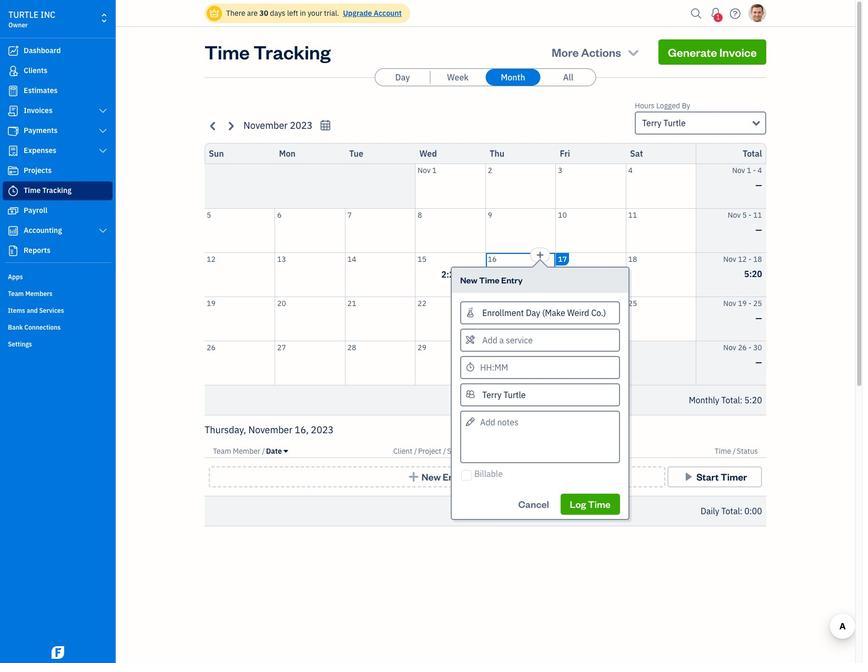 Task type: describe. For each thing, give the bounding box(es) containing it.
nov 26 - 30 —
[[723, 343, 762, 367]]

- for nov 19 - 25 —
[[749, 298, 752, 308]]

invoices link
[[3, 102, 113, 120]]

17
[[558, 254, 567, 264]]

plus image
[[408, 472, 420, 482]]

sat
[[630, 148, 643, 159]]

all link
[[541, 69, 596, 86]]

service
[[447, 447, 471, 456]]

0 vertical spatial november
[[244, 119, 288, 131]]

Add notes text field
[[460, 411, 620, 463]]

hours
[[635, 101, 655, 110]]

add a time entry image
[[536, 249, 544, 261]]

1 / from the left
[[262, 447, 265, 456]]

more
[[552, 45, 579, 59]]

- for nov 26 - 30 —
[[749, 343, 752, 352]]

— for nov 19 - 25 —
[[756, 313, 762, 323]]

4 inside the nov 1 - 4 —
[[758, 166, 762, 175]]

invoice image
[[7, 106, 19, 116]]

and
[[27, 307, 38, 315]]

1 button
[[707, 3, 724, 24]]

2
[[488, 166, 492, 175]]

turtle
[[664, 118, 686, 128]]

chevron large down image for invoices
[[98, 107, 108, 115]]

items
[[8, 307, 25, 315]]

dashboard
[[24, 46, 61, 55]]

22 button
[[416, 297, 485, 341]]

nov for nov 1
[[418, 166, 431, 175]]

cancel
[[518, 498, 549, 510]]

client
[[393, 447, 412, 456]]

14
[[347, 254, 356, 264]]

tracking inside main 'element'
[[42, 186, 72, 195]]

turtle inc owner
[[8, 9, 55, 29]]

- for nov 12 - 18 5:20
[[749, 254, 752, 264]]

play image
[[683, 472, 695, 482]]

25 inside nov 19 - 25 —
[[753, 298, 762, 308]]

nov 1 button
[[416, 164, 485, 208]]

expenses
[[24, 146, 56, 155]]

accounting link
[[3, 221, 113, 240]]

generate
[[668, 45, 717, 59]]

search image
[[688, 6, 705, 21]]

service link
[[447, 447, 473, 456]]

11 button
[[626, 209, 696, 252]]

12 inside button
[[207, 254, 216, 264]]

monthly
[[689, 395, 719, 406]]

3 button
[[556, 164, 626, 208]]

bank connections link
[[3, 319, 113, 335]]

client / project / service / note
[[393, 447, 493, 456]]

payment image
[[7, 126, 19, 136]]

your
[[308, 8, 322, 18]]

- for nov 5 - 11 —
[[749, 210, 752, 220]]

: for daily total
[[740, 506, 743, 517]]

23
[[488, 298, 497, 308]]

0:00
[[745, 506, 762, 517]]

daily total : 0:00
[[701, 506, 762, 517]]

reports link
[[3, 241, 113, 260]]

21
[[347, 298, 356, 308]]

members
[[25, 290, 53, 298]]

6
[[277, 210, 282, 220]]

hours logged by
[[635, 101, 690, 110]]

18 button
[[626, 253, 696, 296]]

new time entry
[[460, 274, 523, 285]]

2 / from the left
[[414, 447, 417, 456]]

monthly total : 5:20
[[689, 395, 762, 406]]

19 button
[[205, 297, 275, 341]]

project
[[418, 447, 441, 456]]

clients
[[24, 66, 47, 75]]

accounting
[[24, 226, 62, 235]]

date
[[266, 447, 282, 456]]

mon
[[279, 148, 296, 159]]

week
[[447, 72, 469, 83]]

go to help image
[[727, 6, 744, 21]]

team for team member /
[[213, 447, 231, 456]]

1 vertical spatial november
[[248, 424, 293, 436]]

1 inside dropdown button
[[716, 13, 720, 21]]

time tracking inside main 'element'
[[24, 186, 72, 195]]

nov for nov 1 - 4 —
[[732, 166, 745, 175]]

days
[[270, 8, 285, 18]]

nov for nov 19 - 25 —
[[723, 298, 736, 308]]

clients link
[[3, 62, 113, 80]]

total for monthly total
[[721, 395, 740, 406]]

are
[[247, 8, 258, 18]]

dashboard link
[[3, 42, 113, 60]]

1 horizontal spatial tracking
[[253, 39, 331, 64]]

project image
[[7, 166, 19, 176]]

reports
[[24, 246, 50, 255]]

estimates
[[24, 86, 58, 95]]

9
[[488, 210, 492, 220]]

settings
[[8, 340, 32, 348]]

19 inside button
[[207, 298, 216, 308]]

19 inside nov 19 - 25 —
[[738, 298, 747, 308]]

in
[[300, 8, 306, 18]]

30 inside button
[[488, 343, 497, 352]]

5:20 inside nov 12 - 18 5:20
[[744, 269, 762, 279]]

time inside button
[[588, 498, 611, 510]]

7
[[347, 210, 352, 220]]

time tracking link
[[3, 181, 113, 200]]

new entry
[[422, 471, 467, 483]]

start timer
[[697, 471, 747, 483]]

team members
[[8, 290, 53, 298]]

5 button
[[205, 209, 275, 252]]

time link
[[715, 447, 733, 456]]

day link
[[375, 69, 430, 86]]

projects
[[24, 166, 52, 175]]

9 button
[[486, 209, 555, 252]]

week link
[[431, 69, 485, 86]]

nov 1 - 4 —
[[732, 166, 762, 190]]

5 / from the left
[[733, 447, 736, 456]]

crown image
[[209, 8, 220, 19]]

time down the 16
[[479, 274, 500, 285]]

settings link
[[3, 336, 113, 352]]

5 inside button
[[207, 210, 211, 220]]

25 button
[[626, 297, 696, 341]]

3:00
[[582, 269, 600, 280]]

thursday, november 16, 2023
[[205, 424, 334, 436]]

left
[[287, 8, 298, 18]]

there are 30 days left in your trial. upgrade account
[[226, 8, 402, 18]]

money image
[[7, 206, 19, 216]]

Duration text field
[[460, 356, 620, 379]]

new for new time entry
[[460, 274, 478, 285]]

services
[[39, 307, 64, 315]]

inc
[[41, 9, 55, 20]]

date link
[[266, 447, 288, 456]]

6 button
[[275, 209, 345, 252]]

terry turtle button
[[635, 112, 766, 135]]



Task type: locate. For each thing, give the bounding box(es) containing it.
11 down 4 button
[[628, 210, 637, 220]]

18 inside button
[[628, 254, 637, 264]]

month
[[501, 72, 525, 83]]

1 — from the top
[[756, 180, 762, 190]]

november right next month icon
[[244, 119, 288, 131]]

chevron large down image for accounting
[[98, 227, 108, 235]]

21 button
[[345, 297, 415, 341]]

status
[[737, 447, 758, 456]]

month link
[[486, 69, 540, 86]]

10
[[558, 210, 567, 220]]

: right monthly
[[740, 395, 743, 406]]

nov inside nov 19 - 25 —
[[723, 298, 736, 308]]

1 horizontal spatial team
[[213, 447, 231, 456]]

1 vertical spatial total
[[721, 395, 740, 406]]

26 down nov 19 - 25 —
[[738, 343, 747, 352]]

1 25 from the left
[[628, 298, 637, 308]]

4 button
[[626, 164, 696, 208]]

0 horizontal spatial 1
[[432, 166, 437, 175]]

22
[[418, 298, 426, 308]]

thu
[[490, 148, 504, 159]]

all
[[563, 72, 573, 83]]

16
[[488, 254, 497, 264]]

23 button
[[486, 297, 555, 341]]

1 horizontal spatial 19
[[738, 298, 747, 308]]

1 horizontal spatial 5
[[742, 210, 747, 220]]

0 horizontal spatial 19
[[207, 298, 216, 308]]

1 5 from the left
[[207, 210, 211, 220]]

estimate image
[[7, 86, 19, 96]]

0 horizontal spatial 12
[[207, 254, 216, 264]]

expense image
[[7, 146, 19, 156]]

time
[[205, 39, 250, 64], [24, 186, 41, 195], [479, 274, 500, 285], [715, 447, 731, 456], [588, 498, 611, 510]]

2 vertical spatial chevron large down image
[[98, 227, 108, 235]]

0 horizontal spatial time tracking
[[24, 186, 72, 195]]

nov down nov 12 - 18 5:20
[[723, 298, 736, 308]]

29 button
[[416, 341, 485, 385]]

30 right are
[[259, 8, 268, 18]]

status link
[[737, 447, 758, 456]]

13 button
[[275, 253, 345, 296]]

20 button
[[275, 297, 345, 341]]

1 down wed
[[432, 166, 437, 175]]

previous month image
[[207, 120, 219, 132]]

19 down 12 button
[[207, 298, 216, 308]]

/ left service at the right bottom
[[443, 447, 446, 456]]

freshbooks image
[[49, 646, 66, 659]]

logged
[[656, 101, 680, 110]]

terry
[[642, 118, 662, 128]]

1 horizontal spatial new
[[460, 274, 478, 285]]

30 down "23" 'button'
[[488, 343, 497, 352]]

- for nov 1 - 4 —
[[753, 166, 756, 175]]

26 inside 'nov 26 - 30 —'
[[738, 343, 747, 352]]

3 chevron large down image from the top
[[98, 227, 108, 235]]

1 up nov 5 - 11 —
[[747, 166, 751, 175]]

0 vertical spatial chevron large down image
[[98, 107, 108, 115]]

chevron large down image inside payments link
[[98, 127, 108, 135]]

0 horizontal spatial 4
[[628, 166, 633, 175]]

- inside nov 5 - 11 —
[[749, 210, 752, 220]]

time right timer icon
[[24, 186, 41, 195]]

4 inside button
[[628, 166, 633, 175]]

chevron large down image
[[98, 147, 108, 155]]

1 left go to help icon
[[716, 13, 720, 21]]

29
[[418, 343, 426, 352]]

team for team members
[[8, 290, 24, 298]]

caretdown image
[[284, 447, 288, 456]]

turtle
[[8, 9, 39, 20]]

— inside 'nov 26 - 30 —'
[[756, 357, 762, 367]]

time / status
[[715, 447, 758, 456]]

5 inside nov 5 - 11 —
[[742, 210, 747, 220]]

team inside main 'element'
[[8, 290, 24, 298]]

1 horizontal spatial 25
[[753, 298, 762, 308]]

project link
[[418, 447, 443, 456]]

time tracking down days
[[205, 39, 331, 64]]

11
[[628, 210, 637, 220], [753, 210, 762, 220]]

7 button
[[345, 209, 415, 252]]

nov down nov 19 - 25 —
[[723, 343, 736, 352]]

client image
[[7, 66, 19, 76]]

-
[[753, 166, 756, 175], [749, 210, 752, 220], [749, 254, 752, 264], [749, 298, 752, 308], [749, 343, 752, 352]]

/ right client
[[414, 447, 417, 456]]

time left status link
[[715, 447, 731, 456]]

26 inside button
[[207, 343, 216, 352]]

5:20 up nov 19 - 25 —
[[744, 269, 762, 279]]

chevron large down image for payments
[[98, 127, 108, 135]]

1 4 from the left
[[628, 166, 633, 175]]

tracking down left
[[253, 39, 331, 64]]

team member /
[[213, 447, 265, 456]]

apps
[[8, 273, 23, 281]]

1 : from the top
[[740, 395, 743, 406]]

0 horizontal spatial 26
[[207, 343, 216, 352]]

chevrondown image
[[626, 45, 641, 59]]

2 11 from the left
[[753, 210, 762, 220]]

0 vertical spatial 2023
[[290, 119, 313, 131]]

projects link
[[3, 161, 113, 180]]

new for new entry
[[422, 471, 441, 483]]

team members link
[[3, 286, 113, 301]]

nov 19 - 25 —
[[723, 298, 762, 323]]

2 19 from the left
[[738, 298, 747, 308]]

1 horizontal spatial 30
[[488, 343, 497, 352]]

25 down 18 button
[[628, 298, 637, 308]]

- inside nov 12 - 18 5:20
[[749, 254, 752, 264]]

team down thursday,
[[213, 447, 231, 456]]

2 chevron large down image from the top
[[98, 127, 108, 135]]

4 / from the left
[[473, 447, 476, 456]]

28 button
[[345, 341, 415, 385]]

2023 left choose a date icon on the top left
[[290, 119, 313, 131]]

report image
[[7, 246, 19, 256]]

nov down wed
[[418, 166, 431, 175]]

5:20 down 'nov 26 - 30 —'
[[745, 395, 762, 406]]

bank
[[8, 323, 23, 331]]

— up nov 12 - 18 5:20
[[756, 224, 762, 235]]

1 horizontal spatial time tracking
[[205, 39, 331, 64]]

1 18 from the left
[[628, 254, 637, 264]]

nov for nov 12 - 18 5:20
[[723, 254, 736, 264]]

2 button
[[486, 164, 555, 208]]

2 4 from the left
[[758, 166, 762, 175]]

time down there on the top left
[[205, 39, 250, 64]]

1 vertical spatial new
[[422, 471, 441, 483]]

estimates link
[[3, 82, 113, 100]]

2 : from the top
[[740, 506, 743, 517]]

1 vertical spatial 2023
[[311, 424, 334, 436]]

— for nov 26 - 30 —
[[756, 357, 762, 367]]

generate invoice
[[668, 45, 757, 59]]

11 down the nov 1 - 4 —
[[753, 210, 762, 220]]

4 — from the top
[[756, 357, 762, 367]]

4
[[628, 166, 633, 175], [758, 166, 762, 175]]

nov inside nov 12 - 18 5:20
[[723, 254, 736, 264]]

30 inside 'nov 26 - 30 —'
[[753, 343, 762, 352]]

nov for nov 5 - 11 —
[[728, 210, 741, 220]]

30 down nov 19 - 25 —
[[753, 343, 762, 352]]

1 for nov 1
[[432, 166, 437, 175]]

: for monthly total
[[740, 395, 743, 406]]

— up 'nov 26 - 30 —'
[[756, 313, 762, 323]]

- inside 'nov 26 - 30 —'
[[749, 343, 752, 352]]

nov up nov 5 - 11 —
[[732, 166, 745, 175]]

nov down nov 5 - 11 —
[[723, 254, 736, 264]]

Add a team member text field
[[461, 384, 619, 405]]

26 button
[[205, 341, 275, 385]]

2 horizontal spatial 30
[[753, 343, 762, 352]]

11 inside 11 button
[[628, 210, 637, 220]]

choose a date image
[[319, 119, 332, 131]]

2 26 from the left
[[738, 343, 747, 352]]

0 vertical spatial :
[[740, 395, 743, 406]]

0 horizontal spatial 30
[[259, 8, 268, 18]]

2 12 from the left
[[738, 254, 747, 264]]

1 11 from the left
[[628, 210, 637, 220]]

chevron large down image inside invoices link
[[98, 107, 108, 115]]

27
[[277, 343, 286, 352]]

8
[[418, 210, 422, 220]]

entry inside button
[[443, 471, 467, 483]]

november up date at bottom
[[248, 424, 293, 436]]

time tracking
[[205, 39, 331, 64], [24, 186, 72, 195]]

18 inside nov 12 - 18 5:20
[[753, 254, 762, 264]]

/ left note link
[[473, 447, 476, 456]]

— inside nov 5 - 11 —
[[756, 224, 762, 235]]

: left 0:00
[[740, 506, 743, 517]]

0 vertical spatial entry
[[501, 274, 523, 285]]

12
[[207, 254, 216, 264], [738, 254, 747, 264]]

0 vertical spatial team
[[8, 290, 24, 298]]

1 for nov 1 - 4 —
[[747, 166, 751, 175]]

2 25 from the left
[[753, 298, 762, 308]]

start timer button
[[667, 467, 762, 488]]

1 inside button
[[432, 166, 437, 175]]

24
[[558, 298, 567, 308]]

new right the '2:20'
[[460, 274, 478, 285]]

0 horizontal spatial 5
[[207, 210, 211, 220]]

25 down nov 12 - 18 5:20
[[753, 298, 762, 308]]

new right plus icon
[[422, 471, 441, 483]]

1 horizontal spatial 4
[[758, 166, 762, 175]]

total for daily total
[[721, 506, 740, 517]]

time right log at right bottom
[[588, 498, 611, 510]]

nov inside 'nov 26 - 30 —'
[[723, 343, 736, 352]]

daily
[[701, 506, 719, 517]]

25
[[628, 298, 637, 308], [753, 298, 762, 308]]

1 vertical spatial 5:20
[[745, 395, 762, 406]]

total right monthly
[[721, 395, 740, 406]]

time inside main 'element'
[[24, 186, 41, 195]]

nov inside the nov 1 button
[[418, 166, 431, 175]]

0 vertical spatial tracking
[[253, 39, 331, 64]]

— inside the nov 1 - 4 —
[[756, 180, 762, 190]]

0 vertical spatial total
[[743, 148, 762, 159]]

26 down 19 button
[[207, 343, 216, 352]]

3 — from the top
[[756, 313, 762, 323]]

2 horizontal spatial 1
[[747, 166, 751, 175]]

1 horizontal spatial 11
[[753, 210, 762, 220]]

nov down the nov 1 - 4 —
[[728, 210, 741, 220]]

chart image
[[7, 226, 19, 236]]

main element
[[0, 0, 142, 663]]

nov inside the nov 1 - 4 —
[[732, 166, 745, 175]]

8 button
[[416, 209, 485, 252]]

1 vertical spatial entry
[[443, 471, 467, 483]]

invoices
[[24, 106, 53, 115]]

28
[[347, 343, 356, 352]]

25 inside 'button'
[[628, 298, 637, 308]]

upgrade
[[343, 8, 372, 18]]

0 horizontal spatial team
[[8, 290, 24, 298]]

19
[[207, 298, 216, 308], [738, 298, 747, 308]]

11 inside nov 5 - 11 —
[[753, 210, 762, 220]]

— for nov 5 - 11 —
[[756, 224, 762, 235]]

1 5:20 from the top
[[744, 269, 762, 279]]

invoice
[[719, 45, 757, 59]]

1 vertical spatial :
[[740, 506, 743, 517]]

note link
[[477, 447, 493, 456]]

0 vertical spatial new
[[460, 274, 478, 285]]

2 5:20 from the top
[[745, 395, 762, 406]]

dashboard image
[[7, 46, 19, 56]]

1 inside the nov 1 - 4 —
[[747, 166, 751, 175]]

0 vertical spatial time tracking
[[205, 39, 331, 64]]

18 down nov 5 - 11 —
[[753, 254, 762, 264]]

— inside nov 19 - 25 —
[[756, 313, 762, 323]]

1 horizontal spatial 26
[[738, 343, 747, 352]]

1 horizontal spatial entry
[[501, 274, 523, 285]]

1 vertical spatial tracking
[[42, 186, 72, 195]]

27 button
[[275, 341, 345, 385]]

30
[[259, 8, 268, 18], [488, 343, 497, 352], [753, 343, 762, 352]]

1 horizontal spatial 12
[[738, 254, 747, 264]]

0 horizontal spatial new
[[422, 471, 441, 483]]

payments
[[24, 126, 58, 135]]

0 horizontal spatial tracking
[[42, 186, 72, 195]]

1 vertical spatial chevron large down image
[[98, 127, 108, 135]]

1 12 from the left
[[207, 254, 216, 264]]

- inside the nov 1 - 4 —
[[753, 166, 756, 175]]

fri
[[560, 148, 570, 159]]

team down apps
[[8, 290, 24, 298]]

2 vertical spatial total
[[721, 506, 740, 517]]

2 5 from the left
[[742, 210, 747, 220]]

1 26 from the left
[[207, 343, 216, 352]]

total up the nov 1 - 4 —
[[743, 148, 762, 159]]

payroll link
[[3, 201, 113, 220]]

Add a client or project text field
[[461, 302, 619, 323]]

Add a service text field
[[461, 330, 619, 351]]

next month image
[[225, 120, 237, 132]]

timer image
[[7, 186, 19, 196]]

19 down nov 12 - 18 5:20
[[738, 298, 747, 308]]

bank connections
[[8, 323, 61, 331]]

13
[[277, 254, 286, 264]]

tue
[[349, 148, 363, 159]]

timer
[[721, 471, 747, 483]]

tracking
[[253, 39, 331, 64], [42, 186, 72, 195]]

new inside button
[[422, 471, 441, 483]]

1 vertical spatial time tracking
[[24, 186, 72, 195]]

tracking down projects link
[[42, 186, 72, 195]]

0 horizontal spatial 11
[[628, 210, 637, 220]]

time tracking down projects link
[[24, 186, 72, 195]]

12 down nov 5 - 11 —
[[738, 254, 747, 264]]

0 horizontal spatial 18
[[628, 254, 637, 264]]

12 down 5 button
[[207, 254, 216, 264]]

1 horizontal spatial 18
[[753, 254, 762, 264]]

1 chevron large down image from the top
[[98, 107, 108, 115]]

2023 right 16,
[[311, 424, 334, 436]]

nov 5 - 11 —
[[728, 210, 762, 235]]

nov inside nov 5 - 11 —
[[728, 210, 741, 220]]

log
[[570, 498, 586, 510]]

0 horizontal spatial entry
[[443, 471, 467, 483]]

— for nov 1 - 4 —
[[756, 180, 762, 190]]

5:20
[[744, 269, 762, 279], [745, 395, 762, 406]]

1 19 from the left
[[207, 298, 216, 308]]

1 horizontal spatial 1
[[716, 13, 720, 21]]

— up monthly total : 5:20
[[756, 357, 762, 367]]

by
[[682, 101, 690, 110]]

/ left status link
[[733, 447, 736, 456]]

1 vertical spatial team
[[213, 447, 231, 456]]

— up nov 5 - 11 —
[[756, 180, 762, 190]]

2 18 from the left
[[753, 254, 762, 264]]

2:20
[[441, 269, 459, 280]]

0 horizontal spatial 25
[[628, 298, 637, 308]]

18 down 11 button
[[628, 254, 637, 264]]

/ left date at bottom
[[262, 447, 265, 456]]

3 / from the left
[[443, 447, 446, 456]]

- inside nov 19 - 25 —
[[749, 298, 752, 308]]

0 vertical spatial 5:20
[[744, 269, 762, 279]]

nov for nov 26 - 30 —
[[723, 343, 736, 352]]

12 inside nov 12 - 18 5:20
[[738, 254, 747, 264]]

chevron large down image
[[98, 107, 108, 115], [98, 127, 108, 135], [98, 227, 108, 235]]

2 — from the top
[[756, 224, 762, 235]]

total right daily
[[721, 506, 740, 517]]

15
[[418, 254, 426, 264]]



Task type: vqa. For each thing, say whether or not it's contained in the screenshot.
14 button
yes



